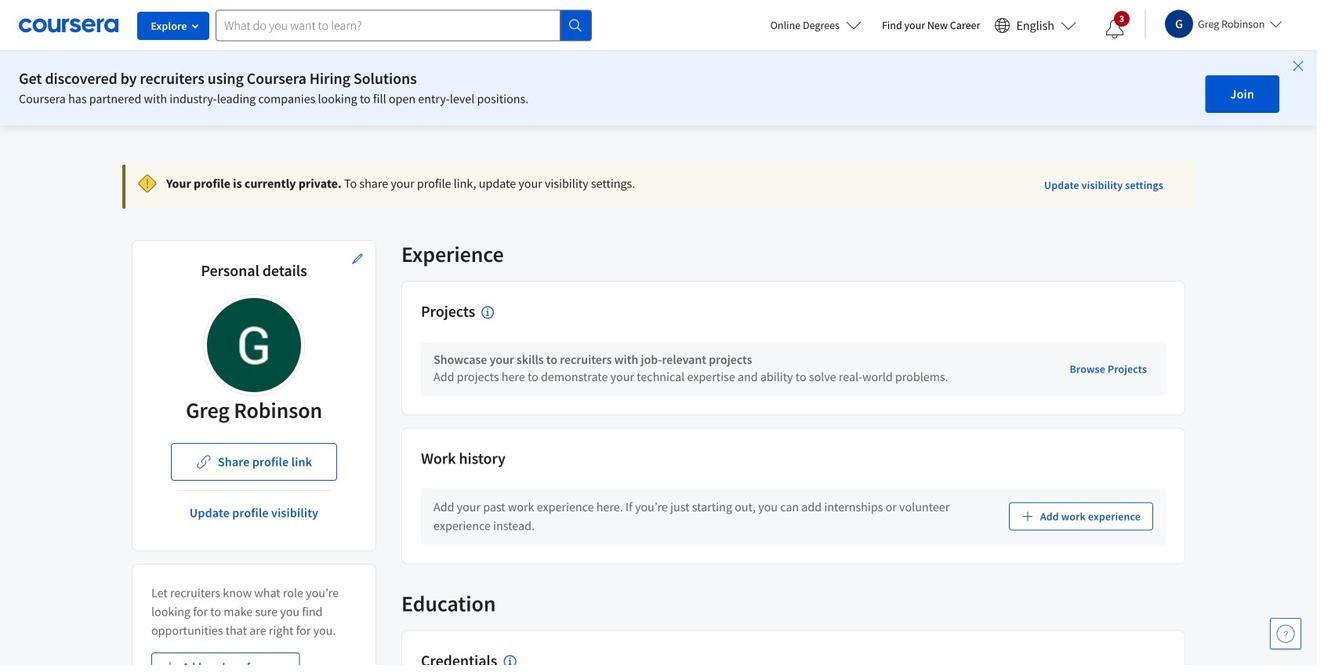 Task type: vqa. For each thing, say whether or not it's contained in the screenshot.
WHAT DO YOU WANT TO LEARN? text box
yes



Task type: describe. For each thing, give the bounding box(es) containing it.
information about credentials section image
[[504, 655, 516, 665]]

coursera image
[[19, 13, 118, 38]]

edit personal details. image
[[351, 253, 364, 265]]

information about the projects section image
[[482, 306, 494, 319]]



Task type: locate. For each thing, give the bounding box(es) containing it.
None search field
[[216, 10, 592, 41]]

help center image
[[1277, 624, 1296, 643]]

profile photo image
[[207, 298, 301, 392]]

What do you want to learn? text field
[[216, 10, 561, 41]]



